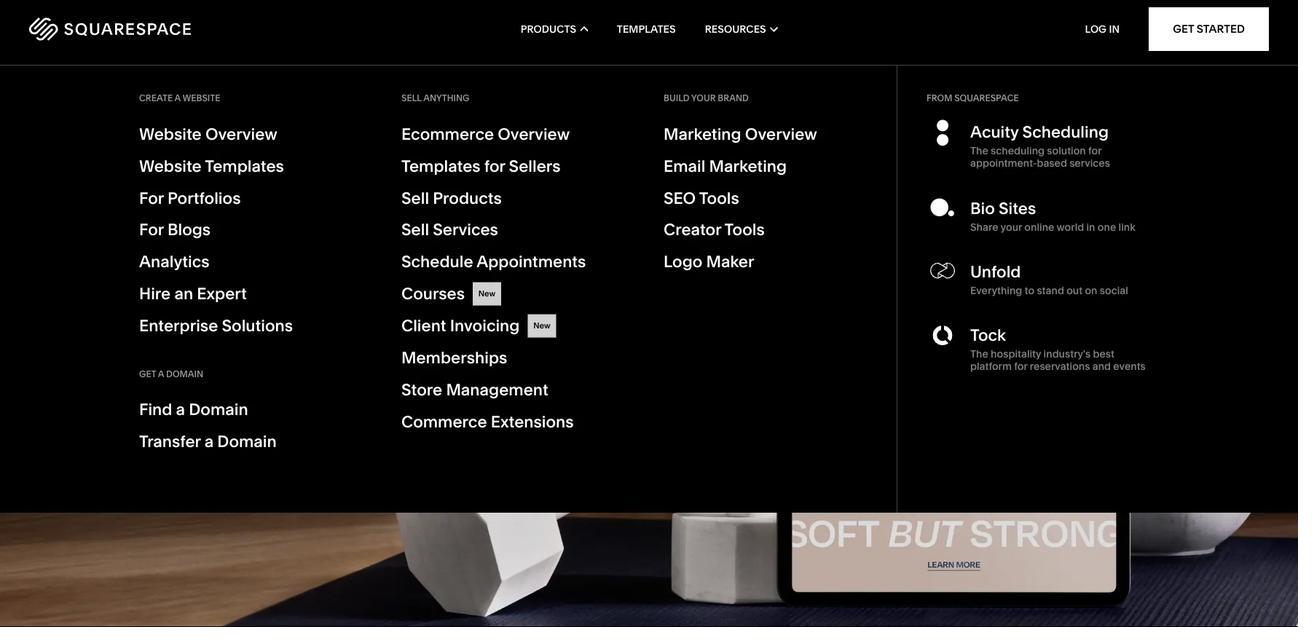 Task type: locate. For each thing, give the bounding box(es) containing it.
1 overview from the left
[[205, 124, 277, 144]]

1 horizontal spatial to
[[1025, 284, 1035, 297]]

2 horizontal spatial for
[[1089, 145, 1102, 157]]

website overview link
[[139, 122, 372, 146]]

started
[[1197, 22, 1245, 36], [106, 359, 157, 373]]

overview inside 'link'
[[498, 124, 570, 144]]

schedule appointments
[[401, 252, 586, 271]]

new for client invoicing
[[533, 321, 551, 331]]

1 vertical spatial your
[[1001, 221, 1022, 233]]

analytics
[[139, 252, 210, 271]]

memberships link
[[401, 346, 635, 370]]

1 horizontal spatial for
[[1014, 360, 1028, 373]]

templates for templates
[[617, 23, 676, 35]]

2 overview from the left
[[498, 124, 570, 144]]

1 horizontal spatial started
[[1197, 22, 1245, 36]]

products button
[[521, 0, 588, 58]]

new up memberships link
[[533, 321, 551, 331]]

for down ecommerce overview
[[484, 156, 505, 176]]

1 website from the top
[[139, 124, 202, 144]]

0 horizontal spatial overview
[[205, 124, 277, 144]]

1 for from the top
[[139, 188, 164, 208]]

marketing down marketing overview
[[709, 156, 787, 176]]

a up find
[[158, 369, 164, 379]]

templates for templates for sellers
[[401, 156, 481, 176]]

acuity scheduling the scheduling solution for appointment-based services
[[971, 122, 1110, 169]]

sites
[[999, 198, 1036, 218]]

and
[[1093, 360, 1111, 373]]

domain down find a domain link
[[217, 431, 277, 451]]

marketing down build your brand
[[664, 124, 741, 144]]

new up the invoicing
[[479, 289, 496, 299]]

unfold everything to stand out on social
[[971, 262, 1129, 297]]

one
[[1098, 221, 1116, 233]]

1 horizontal spatial your
[[1001, 221, 1022, 233]]

schedule
[[401, 252, 473, 271]]

1 the from the top
[[971, 145, 989, 157]]

1 vertical spatial get started link
[[57, 341, 180, 391]]

a for create
[[175, 93, 181, 103]]

link
[[1119, 221, 1136, 233]]

tools for seo tools
[[699, 188, 739, 208]]

get started link
[[1149, 7, 1269, 51], [57, 341, 180, 391]]

hire
[[139, 284, 171, 303]]

tock
[[971, 325, 1006, 345]]

enterprise
[[139, 316, 218, 335]]

get for get started
[[1173, 22, 1194, 36]]

enterprise solutions
[[139, 316, 293, 335]]

a inside the transfer a domain link
[[204, 431, 214, 451]]

1 vertical spatial for
[[139, 220, 164, 239]]

1 vertical spatial website
[[139, 156, 202, 176]]

tools up creator tools
[[699, 188, 739, 208]]

1 vertical spatial products
[[433, 188, 502, 208]]

maker
[[706, 252, 755, 271]]

0 horizontal spatial new
[[479, 289, 496, 299]]

2 horizontal spatial overview
[[745, 124, 817, 144]]

for portfolios link
[[139, 186, 372, 210]]

required.
[[284, 367, 333, 381]]

store
[[401, 380, 442, 399]]

overview up sellers
[[498, 124, 570, 144]]

social
[[1100, 284, 1129, 297]]

sell
[[401, 93, 422, 103], [401, 188, 429, 208], [401, 220, 429, 239], [461, 224, 579, 318]]

marketing
[[664, 124, 741, 144], [709, 156, 787, 176]]

1 vertical spatial domain
[[189, 400, 248, 419]]

2 website from the top
[[139, 156, 202, 176]]

log             in
[[1085, 23, 1120, 35]]

templates
[[617, 23, 676, 35], [205, 156, 284, 176], [401, 156, 481, 176]]

commerce extensions
[[401, 412, 574, 431]]

invoicing
[[450, 316, 520, 335]]

a right find
[[176, 400, 185, 419]]

enterprise solutions link
[[139, 314, 372, 338]]

for inside the hospitality industry's best platform for reservations and events
[[1014, 360, 1028, 373]]

courses
[[401, 284, 465, 303]]

new for courses
[[479, 289, 496, 299]]

started for get started no credit card required.
[[106, 359, 157, 373]]

to
[[398, 241, 446, 318], [1025, 284, 1035, 297]]

ecommerce overview link
[[401, 122, 635, 146]]

0 vertical spatial the
[[971, 145, 989, 157]]

anything
[[423, 93, 470, 103]]

1 horizontal spatial get started link
[[1149, 7, 1269, 51]]

share
[[971, 221, 999, 233]]

domain left no
[[166, 369, 203, 379]]

0 horizontal spatial for
[[484, 156, 505, 176]]

email marketing link
[[664, 154, 897, 178]]

1 horizontal spatial get
[[139, 369, 156, 379]]

seo tools link
[[664, 186, 897, 210]]

your down sites
[[1001, 221, 1022, 233]]

0 horizontal spatial products
[[433, 188, 502, 208]]

online
[[1025, 221, 1055, 233]]

for for for blogs
[[139, 220, 164, 239]]

store management
[[401, 380, 548, 399]]

website for website templates
[[139, 156, 202, 176]]

1 vertical spatial marketing
[[709, 156, 787, 176]]

tools for creator tools
[[725, 220, 765, 239]]

a right "create"
[[175, 93, 181, 103]]

the down acuity
[[971, 145, 989, 157]]

2 for from the top
[[139, 220, 164, 239]]

an
[[174, 284, 193, 303]]

for blogs
[[139, 220, 211, 239]]

2 vertical spatial domain
[[217, 431, 277, 451]]

get started
[[1173, 22, 1245, 36]]

2 horizontal spatial get
[[1173, 22, 1194, 36]]

schedule appointments link
[[401, 250, 635, 274]]

1 horizontal spatial overview
[[498, 124, 570, 144]]

your right build
[[692, 93, 716, 103]]

designed to sell
[[57, 224, 579, 318]]

reservations
[[1030, 360, 1090, 373]]

seo tools
[[664, 188, 739, 208]]

for inside acuity scheduling the scheduling solution for appointment-based services
[[1089, 145, 1102, 157]]

the down "tock"
[[971, 348, 989, 360]]

your
[[692, 93, 716, 103], [1001, 221, 1022, 233]]

your inside bio sites share your online world in one link
[[1001, 221, 1022, 233]]

sell for sell services
[[401, 220, 429, 239]]

website for website overview
[[139, 124, 202, 144]]

0 vertical spatial started
[[1197, 22, 1245, 36]]

0 horizontal spatial to
[[398, 241, 446, 318]]

0 vertical spatial website
[[139, 124, 202, 144]]

memberships
[[401, 348, 507, 367]]

get inside get started no credit card required.
[[80, 359, 103, 373]]

transfer
[[139, 431, 201, 451]]

for left blogs
[[139, 220, 164, 239]]

get for get a domain
[[139, 369, 156, 379]]

0 horizontal spatial get
[[80, 359, 103, 373]]

the
[[971, 145, 989, 157], [971, 348, 989, 360]]

for right solution
[[1089, 145, 1102, 157]]

to down sell services
[[398, 241, 446, 318]]

for
[[139, 188, 164, 208], [139, 220, 164, 239]]

1 horizontal spatial templates
[[401, 156, 481, 176]]

1 vertical spatial started
[[106, 359, 157, 373]]

0 vertical spatial marketing
[[664, 124, 741, 144]]

overview up website templates link
[[205, 124, 277, 144]]

1 horizontal spatial products
[[521, 23, 576, 35]]

1 vertical spatial new
[[533, 321, 551, 331]]

on
[[1085, 284, 1098, 297]]

1 vertical spatial tools
[[725, 220, 765, 239]]

0 horizontal spatial your
[[692, 93, 716, 103]]

a
[[175, 93, 181, 103], [158, 369, 164, 379], [176, 400, 185, 419], [204, 431, 214, 451]]

new
[[479, 289, 496, 299], [533, 321, 551, 331]]

2 the from the top
[[971, 348, 989, 360]]

seo
[[664, 188, 696, 208]]

website up for portfolios
[[139, 156, 202, 176]]

client invoicing
[[401, 316, 520, 335]]

services
[[1070, 157, 1110, 169]]

to inside designed to sell
[[398, 241, 446, 318]]

domain
[[166, 369, 203, 379], [189, 400, 248, 419], [217, 431, 277, 451]]

everything
[[971, 284, 1023, 297]]

to inside unfold everything to stand out on social
[[1025, 284, 1035, 297]]

started inside get started no credit card required.
[[106, 359, 157, 373]]

find a domain
[[139, 400, 248, 419]]

commerce extensions link
[[401, 410, 635, 434]]

overview up the email marketing link
[[745, 124, 817, 144]]

for up the for blogs
[[139, 188, 164, 208]]

to left stand
[[1025, 284, 1035, 297]]

email marketing
[[664, 156, 787, 176]]

a down the find a domain
[[204, 431, 214, 451]]

hire an expert
[[139, 284, 247, 303]]

2 horizontal spatial templates
[[617, 23, 676, 35]]

0 horizontal spatial get started link
[[57, 341, 180, 391]]

sellers
[[509, 156, 561, 176]]

for for the
[[1014, 360, 1028, 373]]

0 vertical spatial domain
[[166, 369, 203, 379]]

products
[[521, 23, 576, 35], [433, 188, 502, 208]]

1 vertical spatial the
[[971, 348, 989, 360]]

website down "create a website"
[[139, 124, 202, 144]]

0 vertical spatial products
[[521, 23, 576, 35]]

0 vertical spatial tools
[[699, 188, 739, 208]]

domain up transfer a domain
[[189, 400, 248, 419]]

tools up maker
[[725, 220, 765, 239]]

1 horizontal spatial new
[[533, 321, 551, 331]]

3 overview from the left
[[745, 124, 817, 144]]

world
[[1057, 221, 1084, 233]]

scheduling
[[991, 145, 1045, 157]]

for right platform
[[1014, 360, 1028, 373]]

in
[[1087, 221, 1096, 233]]

products inside 'button'
[[521, 23, 576, 35]]

0 horizontal spatial started
[[106, 359, 157, 373]]

for blogs link
[[139, 218, 372, 242]]

a inside find a domain link
[[176, 400, 185, 419]]

for for for portfolios
[[139, 188, 164, 208]]

0 vertical spatial new
[[479, 289, 496, 299]]

0 vertical spatial for
[[139, 188, 164, 208]]



Task type: describe. For each thing, give the bounding box(es) containing it.
transfer a domain
[[139, 431, 277, 451]]

logo maker
[[664, 252, 755, 271]]

get started no credit card required.
[[80, 359, 333, 381]]

squarespace
[[955, 93, 1019, 103]]

the inside acuity scheduling the scheduling solution for appointment-based services
[[971, 145, 989, 157]]

commerce
[[401, 412, 487, 431]]

bio
[[971, 198, 995, 218]]

templates for sellers link
[[401, 154, 635, 178]]

sell for sell anything
[[401, 93, 422, 103]]

credit
[[222, 367, 254, 381]]

solution
[[1047, 145, 1086, 157]]

from squarespace
[[927, 93, 1019, 103]]

no
[[204, 367, 219, 381]]

sell anything
[[401, 93, 470, 103]]

started for get started
[[1197, 22, 1245, 36]]

hire an expert link
[[139, 282, 372, 306]]

portfolios
[[168, 188, 241, 208]]

squarespace logo image
[[29, 17, 191, 41]]

for for acuity
[[1089, 145, 1102, 157]]

events
[[1114, 360, 1146, 373]]

create a website
[[139, 93, 220, 103]]

overview for marketing
[[745, 124, 817, 144]]

find
[[139, 400, 172, 419]]

overview for templates
[[205, 124, 277, 144]]

domain for find a domain
[[189, 400, 248, 419]]

solutions
[[222, 316, 293, 335]]

for portfolios
[[139, 188, 241, 208]]

the inside the hospitality industry's best platform for reservations and events
[[971, 348, 989, 360]]

website overview
[[139, 124, 277, 144]]

the hospitality industry's best platform for reservations and events
[[971, 348, 1146, 373]]

build
[[664, 93, 690, 103]]

get a domain
[[139, 369, 203, 379]]

templates link
[[617, 0, 676, 58]]

sell services link
[[401, 218, 635, 242]]

expert
[[197, 284, 247, 303]]

creator tools link
[[664, 218, 897, 242]]

industry's
[[1044, 348, 1091, 360]]

brand
[[718, 93, 749, 103]]

appointments
[[477, 252, 586, 271]]

sell for sell products
[[401, 188, 429, 208]]

logo
[[664, 252, 703, 271]]

ecommerce
[[401, 124, 494, 144]]

logo maker link
[[664, 250, 897, 274]]

creator
[[664, 220, 721, 239]]

bio sites share your online world in one link
[[971, 198, 1136, 233]]

domain for get a domain
[[166, 369, 203, 379]]

website
[[183, 93, 220, 103]]

store management link
[[401, 378, 635, 402]]

in
[[1109, 23, 1120, 35]]

hospitality
[[991, 348, 1041, 360]]

overview for for
[[498, 124, 570, 144]]

scheduling
[[1023, 122, 1109, 142]]

analytics link
[[139, 250, 372, 274]]

creator tools
[[664, 220, 765, 239]]

a for find
[[176, 400, 185, 419]]

website templates
[[139, 156, 284, 176]]

marketing overview link
[[664, 122, 897, 146]]

log
[[1085, 23, 1107, 35]]

email
[[664, 156, 706, 176]]

transfer a domain link
[[139, 429, 372, 455]]

a for get
[[158, 369, 164, 379]]

find a domain link
[[139, 397, 372, 423]]

client
[[401, 316, 446, 335]]

domain for transfer a domain
[[217, 431, 277, 451]]

ecommerce overview
[[401, 124, 570, 144]]

extensions
[[491, 412, 574, 431]]

marketing overview
[[664, 124, 817, 144]]

create
[[139, 93, 173, 103]]

platform
[[971, 360, 1012, 373]]

0 vertical spatial get started link
[[1149, 7, 1269, 51]]

sell services
[[401, 220, 498, 239]]

0 vertical spatial your
[[692, 93, 716, 103]]

acuity
[[971, 122, 1019, 142]]

a for transfer
[[204, 431, 214, 451]]

based
[[1037, 157, 1067, 169]]

unfold
[[971, 262, 1021, 281]]

resources
[[705, 23, 766, 35]]

templates for sellers
[[401, 156, 561, 176]]

build your brand
[[664, 93, 749, 103]]

website templates link
[[139, 154, 372, 178]]

sell products
[[401, 188, 502, 208]]

0 horizontal spatial templates
[[205, 156, 284, 176]]

from
[[927, 93, 953, 103]]

best
[[1093, 348, 1115, 360]]

services
[[433, 220, 498, 239]]

get for get started no credit card required.
[[80, 359, 103, 373]]

management
[[446, 380, 548, 399]]

designed
[[57, 224, 382, 318]]



Task type: vqa. For each thing, say whether or not it's contained in the screenshot.
EXPERT
yes



